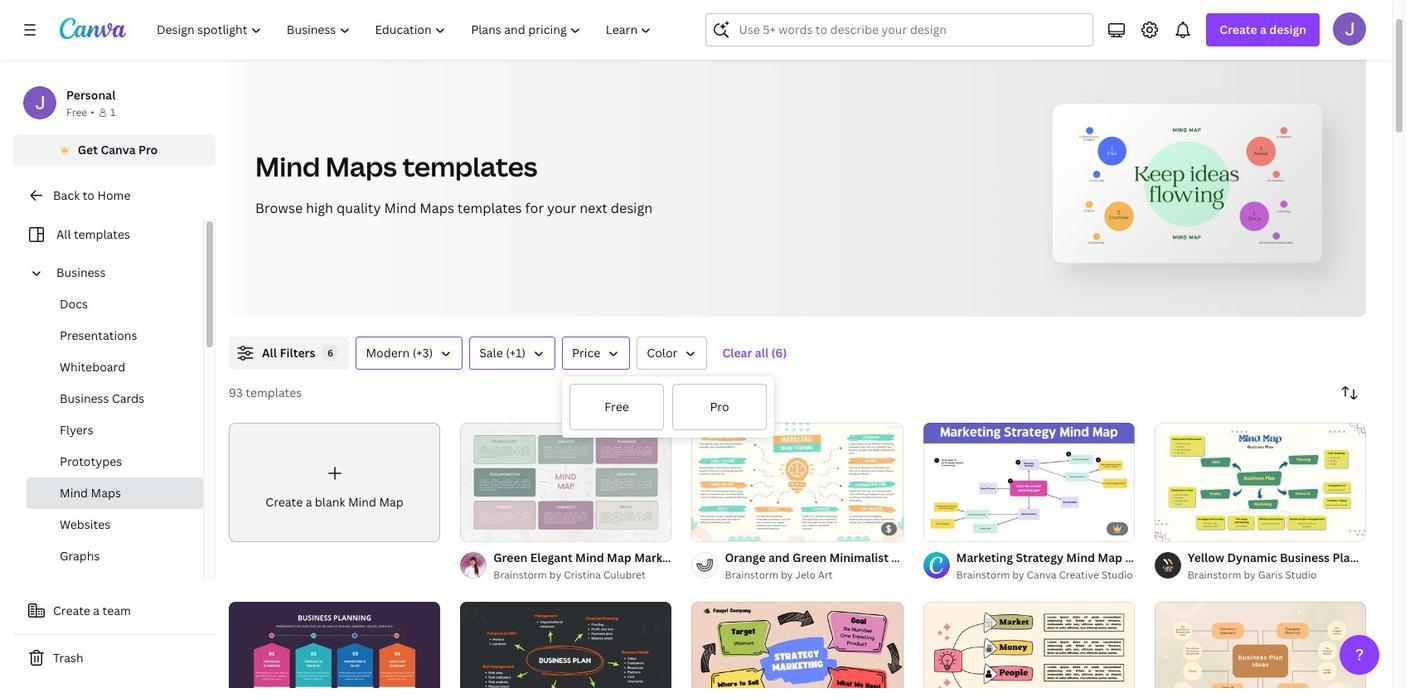 Task type: describe. For each thing, give the bounding box(es) containing it.
cards
[[112, 391, 144, 406]]

get canva pro
[[78, 142, 158, 158]]

flowcha
[[1361, 550, 1406, 565]]

0 horizontal spatial design
[[611, 199, 653, 217]]

home
[[97, 187, 131, 203]]

flyers
[[60, 422, 93, 438]]

beige red texture marketing mind map brainstorm image
[[692, 602, 904, 688]]

back to home
[[53, 187, 131, 203]]

brainstorming
[[694, 550, 774, 565]]

create a team button
[[13, 595, 216, 628]]

brainstorm inside green elegant mind map marketing brainstorming brainstorm by cristina culubret
[[494, 568, 547, 582]]

whiteboard
[[60, 359, 125, 375]]

map inside orange and green minimalist marketing mind map brainstorm by jelo art
[[983, 550, 1007, 565]]

back
[[53, 187, 80, 203]]

(6)
[[772, 345, 787, 361]]

business for business
[[56, 265, 106, 280]]

all for all filters
[[262, 345, 277, 361]]

templates up browse high quality mind maps templates for your next design
[[403, 148, 538, 184]]

sale
[[479, 345, 503, 361]]

93
[[229, 385, 243, 401]]

black modern business plan mind map image
[[460, 602, 672, 688]]

jacob simon image
[[1333, 12, 1367, 46]]

business cards link
[[27, 383, 203, 415]]

(+1)
[[506, 345, 526, 361]]

yellow dynamic business plan flowcha brainstorm by garis studio
[[1188, 550, 1406, 582]]

top level navigation element
[[146, 13, 666, 46]]

(+3)
[[413, 345, 433, 361]]

graphs link
[[27, 541, 203, 572]]

browse high quality mind maps templates for your next design
[[255, 199, 653, 217]]

mind inside orange and green minimalist marketing mind map brainstorm by jelo art
[[951, 550, 980, 565]]

orange and green minimalist marketing mind map brainstorm by jelo art
[[725, 550, 1007, 582]]

tree chart link
[[229, 12, 301, 45]]

plan
[[1333, 550, 1358, 565]]

graphs
[[60, 548, 100, 564]]

create a blank mind map link
[[229, 423, 440, 542]]

green inside orange and green minimalist marketing mind map brainstorm by jelo art
[[793, 550, 827, 565]]

mind up 'websites'
[[60, 485, 88, 501]]

presentations
[[60, 328, 137, 343]]

color
[[647, 345, 678, 361]]

all templates
[[56, 226, 130, 242]]

orange and green minimalist marketing mind map link
[[725, 549, 1007, 567]]

sale (+1)
[[479, 345, 526, 361]]

brainstorm by canva creative studio
[[957, 568, 1133, 582]]

free button
[[569, 383, 665, 431]]

minimalist
[[830, 550, 889, 565]]

garis
[[1259, 568, 1283, 582]]

create a blank mind map
[[266, 494, 404, 510]]

create for create a blank mind map
[[266, 494, 303, 510]]

green elegant mind map marketing brainstorming link
[[494, 549, 774, 567]]

all filters
[[262, 345, 315, 361]]

templates left the for
[[458, 199, 522, 217]]

modern (+3) button
[[356, 337, 463, 370]]

6 filter options selected element
[[322, 345, 339, 362]]

docs link
[[27, 289, 203, 320]]

$
[[886, 522, 892, 535]]

brainstorm by jelo art link
[[725, 567, 904, 584]]

pro button
[[672, 383, 768, 431]]

pro inside button
[[710, 399, 729, 415]]

culubret
[[604, 568, 646, 582]]

1
[[110, 105, 115, 119]]

websites
[[60, 517, 110, 532]]

by inside green elegant mind map marketing brainstorming brainstorm by cristina culubret
[[550, 568, 562, 582]]

0 horizontal spatial map
[[379, 494, 404, 510]]

mind right quality
[[384, 199, 417, 217]]

trash
[[53, 650, 83, 666]]

business cards
[[60, 391, 144, 406]]

yellow dynamic business plan flowchart diagram mind map image
[[1155, 423, 1367, 542]]

brainstorm inside yellow dynamic business plan flowcha brainstorm by garis studio
[[1188, 568, 1242, 582]]

3 brainstorm from the left
[[957, 568, 1010, 582]]

price
[[572, 345, 601, 361]]

mind maps
[[60, 485, 121, 501]]

brainstorm by garis studio link
[[1188, 567, 1367, 584]]

free for free •
[[66, 105, 87, 119]]

blank
[[315, 494, 345, 510]]

creative
[[1059, 568, 1099, 582]]

cream pink and black modern marketing strategy mind map brainstorm image
[[923, 602, 1135, 688]]

business inside yellow dynamic business plan flowcha brainstorm by garis studio
[[1280, 550, 1330, 565]]

marketing strategy mind map brainstorm whiteboard in purple pink modern professional style image
[[923, 423, 1135, 542]]

free •
[[66, 105, 94, 119]]

modern
[[366, 345, 410, 361]]

jelo
[[796, 568, 816, 582]]

studio inside yellow dynamic business plan flowcha brainstorm by garis studio
[[1286, 568, 1317, 582]]

business link
[[50, 257, 193, 289]]

presentations link
[[27, 320, 203, 352]]

free for free
[[605, 399, 629, 415]]

dynamic
[[1228, 550, 1277, 565]]

design inside dropdown button
[[1270, 22, 1307, 37]]

maps for mind maps templates
[[326, 148, 397, 184]]

a for design
[[1260, 22, 1267, 37]]

3 by from the left
[[1013, 568, 1025, 582]]

to
[[83, 187, 94, 203]]

Search search field
[[739, 14, 1083, 46]]

brainstorm by cristina culubret link
[[494, 567, 672, 584]]

93 templates
[[229, 385, 302, 401]]



Task type: vqa. For each thing, say whether or not it's contained in the screenshot.
the modern (+3) button
yes



Task type: locate. For each thing, give the bounding box(es) containing it.
templates down back to home
[[74, 226, 130, 242]]

all down back
[[56, 226, 71, 242]]

create a design
[[1220, 22, 1307, 37]]

yellow
[[1188, 550, 1225, 565]]

2 horizontal spatial a
[[1260, 22, 1267, 37]]

brown aesthetic business plan ideas brainstorm image
[[1155, 602, 1367, 688]]

2 horizontal spatial maps
[[420, 199, 454, 217]]

price button
[[562, 337, 630, 370]]

0 horizontal spatial free
[[66, 105, 87, 119]]

marketing down $
[[892, 550, 948, 565]]

2 vertical spatial maps
[[91, 485, 121, 501]]

None search field
[[706, 13, 1094, 46]]

2 brainstorm from the left
[[725, 568, 779, 582]]

2 vertical spatial business
[[1280, 550, 1330, 565]]

clear
[[723, 345, 752, 361]]

1 horizontal spatial a
[[306, 494, 312, 510]]

green left elegant
[[494, 550, 528, 565]]

whiteboard link
[[27, 352, 203, 383]]

mind maps templates
[[255, 148, 538, 184]]

a inside button
[[93, 603, 100, 619]]

2 marketing from the left
[[892, 550, 948, 565]]

art
[[818, 568, 833, 582]]

1 horizontal spatial map
[[607, 550, 632, 565]]

maps down the mind maps templates
[[420, 199, 454, 217]]

1 horizontal spatial canva
[[1027, 568, 1057, 582]]

high
[[306, 199, 333, 217]]

0 vertical spatial design
[[1270, 22, 1307, 37]]

0 horizontal spatial pro
[[138, 142, 158, 158]]

websites link
[[27, 509, 203, 541]]

create for create a design
[[1220, 22, 1258, 37]]

trash link
[[13, 642, 216, 675]]

all
[[755, 345, 769, 361]]

0 horizontal spatial canva
[[101, 142, 136, 158]]

prototypes link
[[27, 446, 203, 478]]

pro down 'clear'
[[710, 399, 729, 415]]

1 horizontal spatial create
[[266, 494, 303, 510]]

canva left creative
[[1027, 568, 1057, 582]]

for
[[525, 199, 544, 217]]

design right the next on the left
[[611, 199, 653, 217]]

business up brainstorm by garis studio link in the bottom right of the page
[[1280, 550, 1330, 565]]

green elegant mind map marketing brainstorming brainstorm by cristina culubret
[[494, 550, 774, 582]]

0 horizontal spatial studio
[[1102, 568, 1133, 582]]

1 vertical spatial free
[[605, 399, 629, 415]]

brainstorm inside orange and green minimalist marketing mind map brainstorm by jelo art
[[725, 568, 779, 582]]

clear all (6) button
[[714, 337, 795, 370]]

studio inside brainstorm by canva creative studio link
[[1102, 568, 1133, 582]]

map inside green elegant mind map marketing brainstorming brainstorm by cristina culubret
[[607, 550, 632, 565]]

free inside 'button'
[[605, 399, 629, 415]]

orange
[[725, 550, 766, 565]]

personal
[[66, 87, 116, 103]]

1 horizontal spatial all
[[262, 345, 277, 361]]

mind right blank on the left bottom of the page
[[348, 494, 376, 510]]

all
[[56, 226, 71, 242], [262, 345, 277, 361]]

quality
[[337, 199, 381, 217]]

studio right creative
[[1102, 568, 1133, 582]]

pro up back to home link
[[138, 142, 158, 158]]

2 green from the left
[[793, 550, 827, 565]]

0 vertical spatial a
[[1260, 22, 1267, 37]]

a
[[1260, 22, 1267, 37], [306, 494, 312, 510], [93, 603, 100, 619]]

get canva pro button
[[13, 134, 216, 166]]

1 by from the left
[[550, 568, 562, 582]]

0 vertical spatial free
[[66, 105, 87, 119]]

get
[[78, 142, 98, 158]]

map
[[379, 494, 404, 510], [607, 550, 632, 565], [983, 550, 1007, 565]]

green elegant mind map marketing brainstorming image
[[460, 423, 672, 542]]

create a blank mind map element
[[229, 423, 440, 542]]

mind up brainstorm by canva creative studio at the bottom right of the page
[[951, 550, 980, 565]]

brainstorm
[[494, 568, 547, 582], [725, 568, 779, 582], [957, 568, 1010, 582], [1188, 568, 1242, 582]]

map up brainstorm by canva creative studio at the bottom right of the page
[[983, 550, 1007, 565]]

maps for mind maps
[[91, 485, 121, 501]]

elegant
[[530, 550, 573, 565]]

maps up quality
[[326, 148, 397, 184]]

design left jacob simon image
[[1270, 22, 1307, 37]]

4 brainstorm from the left
[[1188, 568, 1242, 582]]

0 vertical spatial pro
[[138, 142, 158, 158]]

6
[[327, 347, 333, 359]]

0 horizontal spatial green
[[494, 550, 528, 565]]

free down the price button
[[605, 399, 629, 415]]

0 vertical spatial maps
[[326, 148, 397, 184]]

studio
[[1102, 568, 1133, 582], [1286, 568, 1317, 582]]

flyers link
[[27, 415, 203, 446]]

canva
[[101, 142, 136, 158], [1027, 568, 1057, 582]]

1 studio from the left
[[1102, 568, 1133, 582]]

by down elegant
[[550, 568, 562, 582]]

sale (+1) button
[[470, 337, 556, 370]]

2 vertical spatial create
[[53, 603, 90, 619]]

0 horizontal spatial maps
[[91, 485, 121, 501]]

create a team
[[53, 603, 131, 619]]

2 horizontal spatial map
[[983, 550, 1007, 565]]

canva inside button
[[101, 142, 136, 158]]

green up the jelo
[[793, 550, 827, 565]]

1 horizontal spatial free
[[605, 399, 629, 415]]

marketing
[[634, 550, 691, 565], [892, 550, 948, 565]]

maps down prototypes link
[[91, 485, 121, 501]]

1 horizontal spatial studio
[[1286, 568, 1317, 582]]

marketing for mind
[[892, 550, 948, 565]]

all for all templates
[[56, 226, 71, 242]]

1 vertical spatial canva
[[1027, 568, 1057, 582]]

create for create a team
[[53, 603, 90, 619]]

business up docs
[[56, 265, 106, 280]]

marketing up the 'culubret'
[[634, 550, 691, 565]]

1 brainstorm from the left
[[494, 568, 547, 582]]

0 vertical spatial create
[[1220, 22, 1258, 37]]

green inside green elegant mind map marketing brainstorming brainstorm by cristina culubret
[[494, 550, 528, 565]]

1 horizontal spatial marketing
[[892, 550, 948, 565]]

2 vertical spatial a
[[93, 603, 100, 619]]

clear all (6)
[[723, 345, 787, 361]]

map up the 'culubret'
[[607, 550, 632, 565]]

1 marketing from the left
[[634, 550, 691, 565]]

•
[[91, 105, 94, 119]]

Sort by button
[[1333, 376, 1367, 410]]

1 vertical spatial maps
[[420, 199, 454, 217]]

studio down yellow dynamic business plan flowcha link
[[1286, 568, 1317, 582]]

and
[[769, 550, 790, 565]]

0 vertical spatial all
[[56, 226, 71, 242]]

brainstorm by canva creative studio link
[[957, 567, 1135, 584]]

team
[[102, 603, 131, 619]]

filters
[[280, 345, 315, 361]]

canva right get
[[101, 142, 136, 158]]

by inside yellow dynamic business plan flowcha brainstorm by garis studio
[[1244, 568, 1256, 582]]

marketing inside orange and green minimalist marketing mind map brainstorm by jelo art
[[892, 550, 948, 565]]

2 studio from the left
[[1286, 568, 1317, 582]]

by left creative
[[1013, 568, 1025, 582]]

business up flyers
[[60, 391, 109, 406]]

0 horizontal spatial all
[[56, 226, 71, 242]]

mind up browse at the left top of page
[[255, 148, 320, 184]]

pro
[[138, 142, 158, 158], [710, 399, 729, 415]]

prototypes
[[60, 454, 122, 469]]

color button
[[637, 337, 708, 370]]

by inside orange and green minimalist marketing mind map brainstorm by jelo art
[[781, 568, 793, 582]]

free left •
[[66, 105, 87, 119]]

simple business planning brainstorm image
[[229, 601, 440, 688]]

browse
[[255, 199, 303, 217]]

create inside button
[[53, 603, 90, 619]]

modern (+3)
[[366, 345, 433, 361]]

orange and green minimalist marketing mind map image
[[692, 423, 904, 542]]

by down dynamic
[[1244, 568, 1256, 582]]

1 vertical spatial design
[[611, 199, 653, 217]]

free
[[66, 105, 87, 119], [605, 399, 629, 415]]

mind
[[255, 148, 320, 184], [384, 199, 417, 217], [60, 485, 88, 501], [348, 494, 376, 510], [576, 550, 604, 565], [951, 550, 980, 565]]

1 green from the left
[[494, 550, 528, 565]]

docs
[[60, 296, 88, 312]]

back to home link
[[13, 179, 216, 212]]

yellow dynamic business plan flowcha link
[[1188, 549, 1406, 567]]

a for blank
[[306, 494, 312, 510]]

a inside dropdown button
[[1260, 22, 1267, 37]]

design
[[1270, 22, 1307, 37], [611, 199, 653, 217]]

2 by from the left
[[781, 568, 793, 582]]

1 horizontal spatial green
[[793, 550, 827, 565]]

tree chart
[[235, 20, 294, 36]]

0 vertical spatial business
[[56, 265, 106, 280]]

2 horizontal spatial create
[[1220, 22, 1258, 37]]

pro inside button
[[138, 142, 158, 158]]

0 horizontal spatial marketing
[[634, 550, 691, 565]]

marketing for brainstorming
[[634, 550, 691, 565]]

4 by from the left
[[1244, 568, 1256, 582]]

templates
[[403, 148, 538, 184], [458, 199, 522, 217], [74, 226, 130, 242], [246, 385, 302, 401]]

1 vertical spatial pro
[[710, 399, 729, 415]]

1 vertical spatial a
[[306, 494, 312, 510]]

1 horizontal spatial design
[[1270, 22, 1307, 37]]

your
[[547, 199, 577, 217]]

chart
[[263, 20, 294, 36]]

0 vertical spatial canva
[[101, 142, 136, 158]]

templates right '93'
[[246, 385, 302, 401]]

create
[[1220, 22, 1258, 37], [266, 494, 303, 510], [53, 603, 90, 619]]

1 horizontal spatial pro
[[710, 399, 729, 415]]

next
[[580, 199, 608, 217]]

create inside dropdown button
[[1220, 22, 1258, 37]]

business for business cards
[[60, 391, 109, 406]]

marketing inside green elegant mind map marketing brainstorming brainstorm by cristina culubret
[[634, 550, 691, 565]]

tree
[[235, 20, 260, 36]]

all left "filters"
[[262, 345, 277, 361]]

by left the jelo
[[781, 568, 793, 582]]

1 vertical spatial create
[[266, 494, 303, 510]]

mind up "cristina"
[[576, 550, 604, 565]]

0 horizontal spatial create
[[53, 603, 90, 619]]

1 vertical spatial all
[[262, 345, 277, 361]]

0 horizontal spatial a
[[93, 603, 100, 619]]

create a design button
[[1207, 13, 1320, 46]]

mind maps templates image
[[1013, 51, 1367, 317], [1061, 113, 1314, 255]]

all templates link
[[23, 219, 193, 250]]

map right blank on the left bottom of the page
[[379, 494, 404, 510]]

1 horizontal spatial maps
[[326, 148, 397, 184]]

1 vertical spatial business
[[60, 391, 109, 406]]

a for team
[[93, 603, 100, 619]]

cristina
[[564, 568, 601, 582]]

mind inside green elegant mind map marketing brainstorming brainstorm by cristina culubret
[[576, 550, 604, 565]]

all inside all templates link
[[56, 226, 71, 242]]



